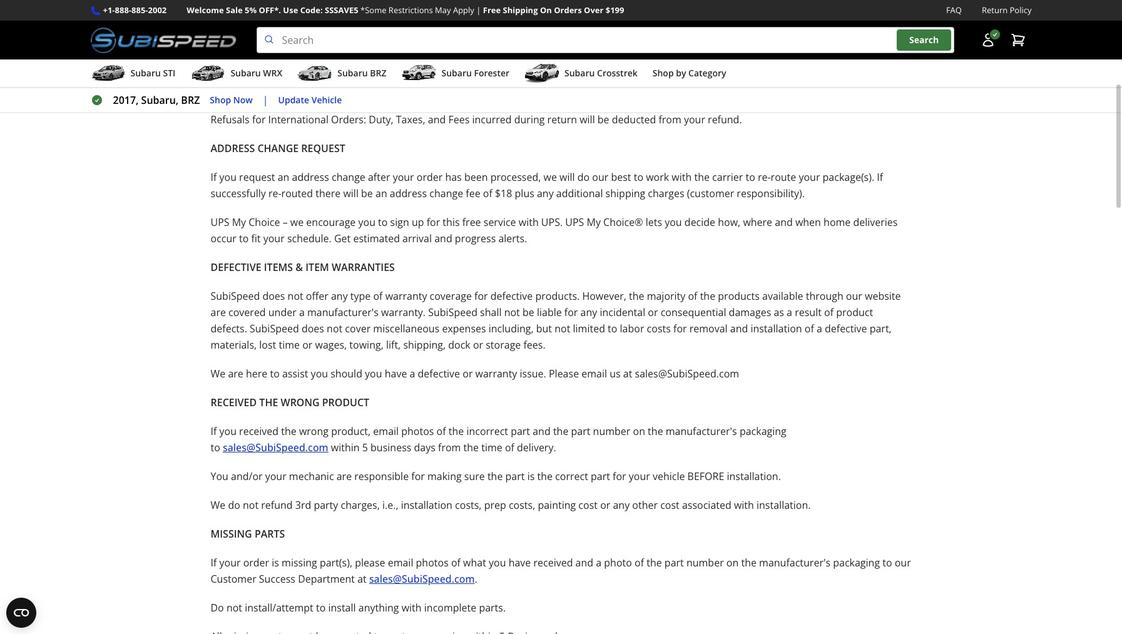 Task type: describe. For each thing, give the bounding box(es) containing it.
part up we do not refund 3rd party charges, i.e., installation costs, prep costs, painting cost or any other cost associated with installation. in the bottom of the page
[[506, 470, 525, 483]]

0 vertical spatial an
[[333, 55, 345, 69]]

our inside if your order is missing part(s), please email photos of what you have received and a photo of the part number on the manufacturer's packaging to our customer success department at
[[895, 556, 911, 570]]

prep
[[484, 498, 506, 512]]

0 vertical spatial |
[[477, 4, 481, 16]]

majority
[[647, 289, 686, 303]]

photo
[[604, 556, 632, 570]]

and right arrival
[[435, 232, 452, 246]]

refund.
[[708, 113, 742, 127]]

making
[[428, 470, 462, 483]]

be right $199
[[631, 10, 642, 24]]

on inside if you received the wrong product, email photos of the incorrect part and the part number on the manufacturer's packaging to
[[633, 425, 645, 438]]

code:
[[300, 4, 323, 16]]

removal
[[690, 322, 728, 336]]

we for we do not refund 3rd party charges, i.e., installation costs, prep costs, painting cost or any other cost associated with installation.
[[211, 498, 226, 512]]

you right should
[[365, 367, 382, 381]]

wages,
[[315, 338, 347, 352]]

party
[[314, 498, 338, 512]]

manufacturer's inside if your order is missing part(s), please email photos of what you have received and a photo of the part number on the manufacturer's packaging to our customer success department at
[[760, 556, 831, 570]]

of up consequential
[[688, 289, 698, 303]]

but
[[536, 322, 552, 336]]

you inside if you received the wrong product, email photos of the incorrect part and the part number on the manufacturer's packaging to
[[219, 425, 237, 438]]

be right must
[[465, 55, 477, 69]]

return up begin
[[301, 55, 331, 69]]

of inside if you received the wrong product, email photos of the incorrect part and the part number on the manufacturer's packaging to
[[437, 425, 446, 438]]

1 vertical spatial |
[[263, 93, 268, 107]]

customer
[[211, 572, 257, 586]]

are down within
[[337, 470, 352, 483]]

defective items & item warranties
[[211, 261, 395, 274]]

of right type
[[373, 289, 383, 303]]

if for if your order is missing part(s), please email photos of what you have received and a photo of the part number on the manufacturer's packaging to our customer success department at
[[211, 556, 217, 570]]

we for we are here to assist you should you have a defective or warranty issue. please email us at sales@subispeed.com
[[211, 367, 226, 381]]

any up limited
[[581, 306, 597, 319]]

your inside ups my choice – we encourage you to sign up for this free service with ups. ups my choice® lets you decide how, where and when home deliveries occur to fit your schedule. get estimated arrival and progress alerts.
[[263, 232, 285, 246]]

product inside the subispeed does not offer any type of warranty coverage for defective products. however, the majority of the products available through our website are covered under a manufacturer's warranty. subispeed shall not be liable for any incidental or consequential damages as a result of product defects. subispeed does not cover miscellaneous expenses including, but not limited to labor costs for removal and installation of a defective part, materials, lost time or wages, towing, lift, shipping, dock or storage fees.
[[837, 306, 873, 319]]

order inside if your order is missing part(s), please email photos of what you have received and a photo of the part number on the manufacturer's packaging to our customer success department at
[[243, 556, 269, 570]]

2 vertical spatial subispeed
[[250, 322, 299, 336]]

of down through
[[825, 306, 834, 319]]

of right the photo
[[635, 556, 644, 570]]

for down consequential
[[674, 322, 687, 336]]

packaging inside if your order is missing part(s), please email photos of what you have received and a photo of the part number on the manufacturer's packaging to our customer success department at
[[833, 556, 880, 570]]

1 vertical spatial process.
[[757, 55, 795, 69]]

shipments
[[387, 55, 436, 69]]

1 horizontal spatial time
[[482, 441, 503, 455]]

0 vertical spatial have
[[763, 84, 786, 98]]

materials,
[[211, 338, 257, 352]]

for right correct
[[613, 470, 627, 483]]

a subaru sti thumbnail image image
[[90, 64, 126, 83]]

sales@subispeed.com for if your order is missing part(s), please email photos of what you have received and a photo of the part number on the manufacturer's packaging to our customer success department at
[[369, 572, 475, 586]]

or right dock on the bottom of page
[[473, 338, 483, 352]]

2 horizontal spatial defective
[[825, 322, 867, 336]]

you inside if your order is missing part(s), please email photos of what you have received and a photo of the part number on the manufacturer's packaging to our customer success department at
[[489, 556, 506, 570]]

schedule.
[[287, 232, 332, 246]]

1 horizontal spatial standard
[[680, 55, 722, 69]]

or left other
[[601, 498, 611, 512]]

and left fees
[[428, 113, 446, 127]]

should
[[331, 367, 362, 381]]

will down subaru wrx
[[251, 84, 266, 98]]

of left delivery.
[[505, 441, 515, 455]]

be left on
[[528, 0, 540, 8]]

product inside refused or undeliverable orders that are returned to our facility will be processed like a standard return; this means all shipping costs, including return freight charges and any return-to-sender fees assessed by the shipping carrier, will be deducted from the product refund. this will also delay the refund process.
[[735, 10, 772, 24]]

return-
[[355, 10, 388, 24]]

or left the 'wages,'
[[303, 338, 313, 352]]

+1-
[[103, 4, 115, 16]]

photos inside if your order is missing part(s), please email photos of what you have received and a photo of the part number on the manufacturer's packaging to our customer success department at
[[416, 556, 449, 570]]

to inside the subispeed does not offer any type of warranty coverage for defective products. however, the majority of the products available through our website are covered under a manufacturer's warranty. subispeed shall not be liable for any incidental or consequential damages as a result of product defects. subispeed does not cover miscellaneous expenses including, but not limited to labor costs for removal and installation of a defective part, materials, lost time or wages, towing, lift, shipping, dock or storage fees.
[[608, 322, 618, 336]]

you right assist
[[311, 367, 328, 381]]

any inside the if you request an address change after your order has been processed, we will do our best to work with the carrier to re-route your package(s). if successfully re-routed there will be an address change fee of $18 plus any additional shipping charges (customer responsibility).
[[537, 187, 554, 200]]

plus
[[515, 187, 535, 200]]

all inside refused or undeliverable orders that are returned to our facility will be processed like a standard return; this means all shipping costs, including return freight charges and any return-to-sender fees assessed by the shipping carrier, will be deducted from the product refund. this will also delay the refund process.
[[753, 0, 764, 8]]

0 horizontal spatial do
[[228, 498, 240, 512]]

brz inside subaru brz dropdown button
[[370, 67, 387, 79]]

your inside if your order is missing part(s), please email photos of what you have received and a photo of the part number on the manufacturer's packaging to our customer success department at
[[219, 556, 241, 570]]

2 horizontal spatial sales@subispeed.com
[[643, 84, 749, 98]]

any left type
[[331, 289, 348, 303]]

covered
[[229, 306, 266, 319]]

received the wrong product
[[211, 396, 370, 410]]

subaru brz
[[338, 67, 387, 79]]

email inside if you received the wrong product, email photos of the incorrect part and the part number on the manufacturer's packaging to
[[373, 425, 399, 438]]

orders
[[330, 0, 361, 8]]

choice®
[[604, 215, 643, 229]]

do
[[211, 601, 224, 615]]

have inside if your order is missing part(s), please email photos of what you have received and a photo of the part number on the manufacturer's packaging to our customer success department at
[[509, 556, 531, 570]]

how,
[[718, 215, 741, 229]]

your right route
[[799, 170, 820, 184]]

freight
[[243, 10, 274, 24]]

from inside refused or undeliverable orders that are returned to our facility will be processed like a standard return; this means all shipping costs, including return freight charges and any return-to-sender fees assessed by the shipping carrier, will be deducted from the product refund. this will also delay the refund process.
[[692, 10, 714, 24]]

1 horizontal spatial return
[[982, 4, 1008, 16]]

policy
[[1010, 4, 1032, 16]]

2 ups from the left
[[566, 215, 584, 229]]

subaru for subaru forester
[[442, 67, 472, 79]]

1 vertical spatial change
[[430, 187, 463, 200]]

will left also
[[833, 10, 848, 24]]

subaru wrx button
[[191, 62, 283, 87]]

1 vertical spatial installation.
[[757, 498, 811, 512]]

shop for shop by category
[[653, 67, 674, 79]]

2017,
[[113, 93, 139, 107]]

after
[[368, 170, 390, 184]]

0 horizontal spatial change
[[332, 170, 366, 184]]

order inside the if you request an address change after your order has been processed, we will do our best to work with the carrier to re-route your package(s). if successfully re-routed there will be an address change fee of $18 plus any additional shipping charges (customer responsibility).
[[417, 170, 443, 184]]

processed
[[543, 0, 591, 8]]

i.e.,
[[383, 498, 399, 512]]

1 vertical spatial subispeed
[[428, 306, 478, 319]]

if you received the wrong product, email photos of the incorrect part and the part number on the manufacturer's packaging to
[[211, 425, 787, 455]]

not up missing parts
[[243, 498, 259, 512]]

shipping
[[503, 4, 538, 16]]

0 horizontal spatial have
[[385, 367, 407, 381]]

incurred
[[472, 113, 512, 127]]

1 vertical spatial refund
[[261, 498, 293, 512]]

0 horizontal spatial from
[[438, 441, 461, 455]]

a subaru brz thumbnail image image
[[298, 64, 333, 83]]

charges inside refused or undeliverable orders that are returned to our facility will be processed like a standard return; this means all shipping costs, including return freight charges and any return-to-sender fees assessed by the shipping carrier, will be deducted from the product refund. this will also delay the refund process.
[[276, 10, 313, 24]]

a right as
[[787, 306, 793, 319]]

to inside if you received the wrong product, email photos of the incorrect part and the part number on the manufacturer's packaging to
[[211, 441, 220, 455]]

0 horizontal spatial does
[[263, 289, 285, 303]]

0 horizontal spatial all
[[374, 55, 385, 69]]

*some
[[361, 4, 387, 16]]

subispeed logo image
[[90, 27, 236, 53]]

for international
[[252, 113, 329, 127]]

lets
[[646, 215, 662, 229]]

a inside if your order is missing part(s), please email photos of what you have received and a photo of the part number on the manufacturer's packaging to our customer success department at
[[596, 556, 602, 570]]

any left other
[[613, 498, 630, 512]]

subaru for subaru sti
[[131, 67, 161, 79]]

result
[[795, 306, 822, 319]]

get
[[334, 232, 351, 246]]

now
[[233, 94, 253, 106]]

not right the but
[[555, 322, 571, 336]]

will down the process
[[580, 113, 595, 127]]

wrong
[[281, 396, 320, 410]]

and left then
[[524, 55, 542, 69]]

for up shall
[[475, 289, 488, 303]]

limited
[[573, 322, 605, 336]]

and inside if you received the wrong product, email photos of the incorrect part and the part number on the manufacturer's packaging to
[[533, 425, 551, 438]]

be inside the if you request an address change after your order has been processed, we will do our best to work with the carrier to re-route your package(s). if successfully re-routed there will be an address change fee of $18 plus any additional shipping charges (customer responsibility).
[[361, 187, 373, 200]]

when
[[796, 215, 821, 229]]

shall
[[480, 306, 502, 319]]

0 vertical spatial email
[[582, 367, 607, 381]]

1 vertical spatial like
[[270, 55, 286, 69]]

anything
[[359, 601, 399, 615]]

or down dock on the bottom of page
[[463, 367, 473, 381]]

of left what at the bottom left of page
[[451, 556, 461, 570]]

costs, inside refused or undeliverable orders that are returned to our facility will be processed like a standard return; this means all shipping costs, including return freight charges and any return-to-sender fees assessed by the shipping carrier, will be deducted from the product refund. this will also delay the refund process.
[[809, 0, 835, 8]]

part right correct
[[591, 470, 610, 483]]

return down means
[[724, 55, 754, 69]]

manufacturer's inside if you received the wrong product, email photos of the incorrect part and the part number on the manufacturer's packaging to
[[666, 425, 737, 438]]

fees.
[[524, 338, 546, 352]]

you for you will need to begin our return merchandise authorization (rma) process by emailing sales@subispeed.com to have the item returned.
[[231, 84, 248, 98]]

route
[[771, 170, 797, 184]]

0 horizontal spatial costs,
[[455, 498, 482, 512]]

must
[[439, 55, 463, 69]]

that
[[363, 0, 382, 8]]

1 horizontal spatial from
[[659, 113, 682, 127]]

subaru forester
[[442, 67, 510, 79]]

email inside if your order is missing part(s), please email photos of what you have received and a photo of the part number on the manufacturer's packaging to our customer success department at
[[388, 556, 413, 570]]

shipping,
[[403, 338, 446, 352]]

warranty.
[[381, 306, 426, 319]]

are left here
[[228, 367, 243, 381]]

with inside ups my choice – we encourage you to sign up for this free service with ups. ups my choice® lets you decide how, where and when home deliveries occur to fit your schedule. get estimated arrival and progress alerts.
[[519, 215, 539, 229]]

0 horizontal spatial installation
[[401, 498, 453, 512]]

successfully
[[211, 187, 266, 200]]

not up under
[[288, 289, 303, 303]]

1 horizontal spatial re-
[[758, 170, 771, 184]]

sales@subispeed.com within 5 business days from the time of delivery.
[[223, 441, 556, 455]]

open widget image
[[6, 598, 36, 628]]

standard inside refused or undeliverable orders that are returned to our facility will be processed like a standard return; this means all shipping costs, including return freight charges and any return-to-sender fees assessed by the shipping carrier, will be deducted from the product refund. this will also delay the refund process.
[[620, 0, 662, 8]]

processed,
[[491, 170, 541, 184]]

a right under
[[299, 306, 305, 319]]

button image
[[981, 33, 996, 48]]

shop by category button
[[653, 62, 727, 87]]

you up estimated
[[358, 215, 376, 229]]

1 horizontal spatial does
[[302, 322, 324, 336]]

with right associated
[[734, 498, 754, 512]]

what
[[463, 556, 486, 570]]

ups my choice – we encourage you to sign up for this free service with ups. ups my choice® lets you decide how, where and when home deliveries occur to fit your schedule. get estimated arrival and progress alerts.
[[211, 215, 898, 246]]

search button
[[897, 30, 952, 51]]

we inside the if you request an address change after your order has been processed, we will do our best to work with the carrier to re-route your package(s). if successfully re-routed there will be an address change fee of $18 plus any additional shipping charges (customer responsibility).
[[544, 170, 557, 184]]

received inside if you received the wrong product, email photos of the incorrect part and the part number on the manufacturer's packaging to
[[239, 425, 279, 438]]

if for if you received the wrong product, email photos of the incorrect part and the part number on the manufacturer's packaging to
[[211, 425, 217, 438]]

us
[[610, 367, 621, 381]]

like inside refused or undeliverable orders that are returned to our facility will be processed like a standard return; this means all shipping costs, including return freight charges and any return-to-sender fees assessed by the shipping carrier, will be deducted from the product refund. this will also delay the refund process.
[[593, 0, 609, 8]]

2 my from the left
[[587, 215, 601, 229]]

shipping inside the if you request an address change after your order has been processed, we will do our best to work with the carrier to re-route your package(s). if successfully re-routed there will be an address change fee of $18 plus any additional shipping charges (customer responsibility).
[[606, 187, 646, 200]]

painting
[[538, 498, 576, 512]]

be down 'emailing'
[[598, 113, 610, 127]]

your right and/or
[[265, 470, 287, 483]]

with down sales@subispeed.com . on the bottom of page
[[402, 601, 422, 615]]

of down the result
[[805, 322, 814, 336]]

1 vertical spatial deducted
[[612, 113, 656, 127]]

if right package(s).
[[877, 170, 884, 184]]

we inside ups my choice – we encourage you to sign up for this free service with ups. ups my choice® lets you decide how, where and when home deliveries occur to fit your schedule. get estimated arrival and progress alerts.
[[290, 215, 304, 229]]

we do not refund 3rd party charges, i.e., installation costs, prep costs, painting cost or any other cost associated with installation.
[[211, 498, 811, 512]]

will right carrier,
[[613, 10, 628, 24]]

wrx
[[263, 67, 283, 79]]

free
[[483, 4, 501, 16]]

other
[[633, 498, 658, 512]]

1 vertical spatial return
[[355, 84, 386, 98]]

vehicle
[[653, 470, 685, 483]]

0 vertical spatial subispeed
[[211, 289, 260, 303]]

sales@subispeed.com for if you received the wrong product, email photos of the incorrect part and the part number on the manufacturer's packaging to
[[223, 441, 328, 455]]

time inside the subispeed does not offer any type of warranty coverage for defective products. however, the majority of the products available through our website are covered under a manufacturer's warranty. subispeed shall not be liable for any incidental or consequential damages as a result of product defects. subispeed does not cover miscellaneous expenses including, but not limited to labor costs for removal and installation of a defective part, materials, lost time or wages, towing, lift, shipping, dock or storage fees.
[[279, 338, 300, 352]]

part up correct
[[571, 425, 591, 438]]

warranty inside the subispeed does not offer any type of warranty coverage for defective products. however, the majority of the products available through our website are covered under a manufacturer's warranty. subispeed shall not be liable for any incidental or consequential damages as a result of product defects. subispeed does not cover miscellaneous expenses including, but not limited to labor costs for removal and installation of a defective part, materials, lost time or wages, towing, lift, shipping, dock or storage fees.
[[385, 289, 427, 303]]

1 cost from the left
[[579, 498, 598, 512]]

subaru,
[[141, 93, 179, 107]]

to inside refused or undeliverable orders that are returned to our facility will be processed like a standard return; this means all shipping costs, including return freight charges and any return-to-sender fees assessed by the shipping carrier, will be deducted from the product refund. this will also delay the refund process.
[[447, 0, 456, 8]]

also
[[851, 10, 870, 24]]

for left making
[[412, 470, 425, 483]]

faq
[[947, 4, 962, 16]]

emailing
[[601, 84, 640, 98]]

days
[[414, 441, 436, 455]]

you for you and/or your mechanic are responsible for making sure the part is the correct part for your vehicle before installation.
[[211, 470, 228, 483]]

you right lets
[[665, 215, 682, 229]]

1 horizontal spatial costs,
[[509, 498, 535, 512]]

following
[[616, 55, 658, 69]]

undeliverable
[[264, 0, 328, 8]]

alerts.
[[499, 232, 527, 246]]

or inside refused or undeliverable orders that are returned to our facility will be processed like a standard return; this means all shipping costs, including return freight charges and any return-to-sender fees assessed by the shipping carrier, will be deducted from the product refund. this will also delay the refund process.
[[251, 0, 261, 8]]

will up additional at top
[[560, 170, 575, 184]]

your right after
[[393, 170, 414, 184]]

where
[[743, 215, 773, 229]]

2 cost from the left
[[661, 498, 680, 512]]

a down the shipping, at bottom left
[[410, 367, 415, 381]]

subaru for subaru brz
[[338, 67, 368, 79]]

by inside dropdown button
[[676, 67, 687, 79]]

0 vertical spatial installation.
[[727, 470, 781, 483]]

orders
[[554, 4, 582, 16]]

for inside ups my choice – we encourage you to sign up for this free service with ups. ups my choice® lets you decide how, where and when home deliveries occur to fit your schedule. get estimated arrival and progress alerts.
[[427, 215, 440, 229]]

within
[[331, 441, 360, 455]]

delivery.
[[517, 441, 556, 455]]

means
[[719, 0, 751, 8]]

if for if you would like to return an item, all shipments must be accepted and then sent back following our standard return process.
[[211, 55, 217, 69]]

estimated
[[353, 232, 400, 246]]

are inside the subispeed does not offer any type of warranty coverage for defective products. however, the majority of the products available through our website are covered under a manufacturer's warranty. subispeed shall not be liable for any incidental or consequential damages as a result of product defects. subispeed does not cover miscellaneous expenses including, but not limited to labor costs for removal and installation of a defective part, materials, lost time or wages, towing, lift, shipping, dock or storage fees.
[[211, 306, 226, 319]]



Task type: locate. For each thing, give the bounding box(es) containing it.
you
[[219, 55, 237, 69], [219, 170, 237, 184], [358, 215, 376, 229], [665, 215, 682, 229], [311, 367, 328, 381], [365, 367, 382, 381], [219, 425, 237, 438], [489, 556, 506, 570]]

2 horizontal spatial have
[[763, 84, 786, 98]]

received
[[211, 396, 257, 410]]

update vehicle
[[278, 94, 342, 106]]

1 vertical spatial standard
[[680, 55, 722, 69]]

return policy
[[982, 4, 1032, 16]]

subaru for subaru wrx
[[231, 67, 261, 79]]

sales@subispeed.com link up incomplete
[[369, 572, 475, 586]]

2 vertical spatial an
[[376, 187, 387, 200]]

to
[[447, 0, 456, 8], [289, 55, 299, 69], [295, 84, 305, 98], [751, 84, 761, 98], [634, 170, 644, 184], [746, 170, 756, 184], [378, 215, 388, 229], [239, 232, 249, 246], [608, 322, 618, 336], [270, 367, 280, 381], [211, 441, 220, 455], [883, 556, 893, 570], [316, 601, 326, 615]]

is
[[528, 470, 535, 483], [272, 556, 279, 570]]

with up alerts.
[[519, 215, 539, 229]]

shop for shop now
[[210, 94, 231, 106]]

1 vertical spatial time
[[482, 441, 503, 455]]

not up the 'wages,'
[[327, 322, 343, 336]]

return inside refused or undeliverable orders that are returned to our facility will be processed like a standard return; this means all shipping costs, including return freight charges and any return-to-sender fees assessed by the shipping carrier, will be deducted from the product refund. this will also delay the refund process.
[[211, 10, 240, 24]]

sales@subispeed.com link up and/or
[[223, 441, 328, 455]]

sales@subispeed.com link for to have the item returned.
[[643, 84, 749, 98]]

do up additional at top
[[578, 170, 590, 184]]

1 horizontal spatial by
[[587, 84, 598, 98]]

change
[[258, 142, 299, 155]]

and left the photo
[[576, 556, 594, 570]]

1 vertical spatial received
[[534, 556, 573, 570]]

do inside the if you request an address change after your order has been processed, we will do our best to work with the carrier to re-route your package(s). if successfully re-routed there will be an address change fee of $18 plus any additional shipping charges (customer responsibility).
[[578, 170, 590, 184]]

sales@subispeed.com link for within 5 business days from the time of delivery.
[[223, 441, 328, 455]]

1 vertical spatial sales@subispeed.com
[[223, 441, 328, 455]]

packaging
[[740, 425, 787, 438], [833, 556, 880, 570]]

progress
[[455, 232, 496, 246]]

0 vertical spatial we
[[211, 367, 226, 381]]

our inside the subispeed does not offer any type of warranty coverage for defective products. however, the majority of the products available through our website are covered under a manufacturer's warranty. subispeed shall not be liable for any incidental or consequential damages as a result of product defects. subispeed does not cover miscellaneous expenses including, but not limited to labor costs for removal and installation of a defective part, materials, lost time or wages, towing, lift, shipping, dock or storage fees.
[[846, 289, 863, 303]]

$199
[[606, 4, 625, 16]]

been
[[465, 170, 488, 184]]

1 horizontal spatial you
[[231, 84, 248, 98]]

shipping down best at the top right of page
[[606, 187, 646, 200]]

photos inside if you received the wrong product, email photos of the incorrect part and the part number on the manufacturer's packaging to
[[402, 425, 434, 438]]

0 horizontal spatial an
[[278, 170, 290, 184]]

0 vertical spatial all
[[753, 0, 764, 8]]

return down the process
[[548, 113, 577, 127]]

2 vertical spatial sales@subispeed.com link
[[369, 572, 475, 586]]

off*.
[[259, 4, 281, 16]]

1 horizontal spatial warranty
[[476, 367, 517, 381]]

an
[[333, 55, 345, 69], [278, 170, 290, 184], [376, 187, 387, 200]]

installation down as
[[751, 322, 802, 336]]

1 vertical spatial sales@subispeed.com link
[[223, 441, 328, 455]]

1 horizontal spatial have
[[509, 556, 531, 570]]

and down damages
[[731, 322, 748, 336]]

refund
[[229, 26, 260, 40], [261, 498, 293, 512]]

faq link
[[947, 4, 962, 17]]

installation
[[751, 322, 802, 336], [401, 498, 453, 512]]

shop inside dropdown button
[[653, 67, 674, 79]]

up
[[412, 215, 424, 229]]

ups right ups.
[[566, 215, 584, 229]]

2 horizontal spatial shipping
[[766, 0, 806, 8]]

2 vertical spatial have
[[509, 556, 531, 570]]

and up delivery.
[[533, 425, 551, 438]]

be inside the subispeed does not offer any type of warranty coverage for defective products. however, the majority of the products available through our website are covered under a manufacturer's warranty. subispeed shall not be liable for any incidental or consequential damages as a result of product defects. subispeed does not cover miscellaneous expenses including, but not limited to labor costs for removal and installation of a defective part, materials, lost time or wages, towing, lift, shipping, dock or storage fees.
[[523, 306, 535, 319]]

home
[[824, 215, 851, 229]]

0 vertical spatial installation
[[751, 322, 802, 336]]

an up routed
[[278, 170, 290, 184]]

1 we from the top
[[211, 367, 226, 381]]

for down products.
[[565, 306, 578, 319]]

packaging inside if you received the wrong product, email photos of the incorrect part and the part number on the manufacturer's packaging to
[[740, 425, 787, 438]]

1 vertical spatial charges
[[648, 187, 685, 200]]

part,
[[870, 322, 892, 336]]

is inside if your order is missing part(s), please email photos of what you have received and a photo of the part number on the manufacturer's packaging to our customer success department at
[[272, 556, 279, 570]]

will right "there"
[[343, 187, 359, 200]]

2 we from the top
[[211, 498, 226, 512]]

1 vertical spatial all
[[374, 55, 385, 69]]

1 horizontal spatial like
[[593, 0, 609, 8]]

shop up refusals
[[210, 94, 231, 106]]

and inside the subispeed does not offer any type of warranty coverage for defective products. however, the majority of the products available through our website are covered under a manufacturer's warranty. subispeed shall not be liable for any incidental or consequential damages as a result of product defects. subispeed does not cover miscellaneous expenses including, but not limited to labor costs for removal and installation of a defective part, materials, lost time or wages, towing, lift, shipping, dock or storage fees.
[[731, 322, 748, 336]]

if for if you request an address change after your order has been processed, we will do our best to work with the carrier to re-route your package(s). if successfully re-routed there will be an address change fee of $18 plus any additional shipping charges (customer responsibility).
[[211, 170, 217, 184]]

defective left part,
[[825, 322, 867, 336]]

standard down return;
[[680, 55, 722, 69]]

1 vertical spatial re-
[[269, 187, 282, 200]]

including,
[[489, 322, 534, 336]]

including
[[838, 0, 880, 8]]

1 vertical spatial do
[[228, 498, 240, 512]]

installation inside the subispeed does not offer any type of warranty coverage for defective products. however, the majority of the products available through our website are covered under a manufacturer's warranty. subispeed shall not be liable for any incidental or consequential damages as a result of product defects. subispeed does not cover miscellaneous expenses including, but not limited to labor costs for removal and installation of a defective part, materials, lost time or wages, towing, lift, shipping, dock or storage fees.
[[751, 322, 802, 336]]

missing
[[211, 527, 252, 541]]

sure
[[464, 470, 485, 483]]

subaru crosstrek
[[565, 67, 638, 79]]

or up costs
[[648, 306, 658, 319]]

subispeed up lost
[[250, 322, 299, 336]]

0 horizontal spatial cost
[[579, 498, 598, 512]]

the inside the if you request an address change after your order has been processed, we will do our best to work with the carrier to re-route your package(s). if successfully re-routed there will be an address change fee of $18 plus any additional shipping charges (customer responsibility).
[[695, 170, 710, 184]]

subaru inside dropdown button
[[442, 67, 472, 79]]

email
[[582, 367, 607, 381], [373, 425, 399, 438], [388, 556, 413, 570]]

subaru up authorization
[[442, 67, 472, 79]]

manufacturer's inside the subispeed does not offer any type of warranty coverage for defective products. however, the majority of the products available through our website are covered under a manufacturer's warranty. subispeed shall not be liable for any incidental or consequential damages as a result of product defects. subispeed does not cover miscellaneous expenses including, but not limited to labor costs for removal and installation of a defective part, materials, lost time or wages, towing, lift, shipping, dock or storage fees.
[[307, 306, 379, 319]]

arrival
[[403, 232, 432, 246]]

2 horizontal spatial manufacturer's
[[760, 556, 831, 570]]

0 horizontal spatial ups
[[211, 215, 230, 229]]

received down the
[[239, 425, 279, 438]]

0 vertical spatial you
[[231, 84, 248, 98]]

or up freight
[[251, 0, 261, 8]]

1 vertical spatial you
[[211, 470, 228, 483]]

$18
[[495, 187, 512, 200]]

1 vertical spatial we
[[290, 215, 304, 229]]

incorrect
[[467, 425, 508, 438]]

fit
[[251, 232, 261, 246]]

defective for at sales@subispeed.com
[[418, 367, 460, 381]]

your left refund. on the right top of page
[[684, 113, 706, 127]]

0 vertical spatial refund
[[229, 26, 260, 40]]

sales@subispeed.com link down shop by category
[[643, 84, 749, 98]]

5 subaru from the left
[[565, 67, 595, 79]]

warranty down storage
[[476, 367, 517, 381]]

1 horizontal spatial an
[[333, 55, 345, 69]]

subispeed down coverage
[[428, 306, 478, 319]]

return left the policy
[[982, 4, 1008, 16]]

0 vertical spatial do
[[578, 170, 590, 184]]

1 vertical spatial we
[[211, 498, 226, 512]]

return down "subaru brz"
[[355, 84, 386, 98]]

4 subaru from the left
[[442, 67, 472, 79]]

0 vertical spatial this
[[700, 0, 717, 8]]

from right days
[[438, 441, 461, 455]]

to-
[[388, 10, 401, 24]]

subaru up the process
[[565, 67, 595, 79]]

as
[[774, 306, 785, 319]]

subaru up vehicle
[[338, 67, 368, 79]]

available
[[763, 289, 804, 303]]

0 vertical spatial number
[[593, 425, 631, 438]]

missing
[[282, 556, 317, 570]]

1 horizontal spatial number
[[687, 556, 724, 570]]

this inside ups my choice – we encourage you to sign up for this free service with ups. ups my choice® lets you decide how, where and when home deliveries occur to fit your schedule. get estimated arrival and progress alerts.
[[443, 215, 460, 229]]

subaru wrx
[[231, 67, 283, 79]]

any inside refused or undeliverable orders that are returned to our facility will be processed like a standard return; this means all shipping costs, including return freight charges and any return-to-sender fees assessed by the shipping carrier, will be deducted from the product refund. this will also delay the refund process.
[[336, 10, 353, 24]]

shipping down 'processed'
[[534, 10, 574, 24]]

1 horizontal spatial received
[[534, 556, 573, 570]]

0 horizontal spatial time
[[279, 338, 300, 352]]

number inside if your order is missing part(s), please email photos of what you have received and a photo of the part number on the manufacturer's packaging to our customer success department at
[[687, 556, 724, 570]]

3 subaru from the left
[[338, 67, 368, 79]]

email up sales@subispeed.com within 5 business days from the time of delivery.
[[373, 425, 399, 438]]

you left would
[[219, 55, 237, 69]]

for right up
[[427, 215, 440, 229]]

of up making
[[437, 425, 446, 438]]

1 vertical spatial address
[[390, 187, 427, 200]]

email up sales@subispeed.com . on the bottom of page
[[388, 556, 413, 570]]

defective for products
[[491, 289, 533, 303]]

if up "customer" in the bottom of the page
[[211, 556, 217, 570]]

you inside the if you request an address change after your order has been processed, we will do our best to work with the carrier to re-route your package(s). if successfully re-routed there will be an address change fee of $18 plus any additional shipping charges (customer responsibility).
[[219, 170, 237, 184]]

0 vertical spatial by
[[503, 10, 514, 24]]

defects.
[[211, 322, 247, 336]]

2 vertical spatial email
[[388, 556, 413, 570]]

with inside the if you request an address change after your order has been processed, we will do our best to work with the carrier to re-route your package(s). if successfully re-routed there will be an address change fee of $18 plus any additional shipping charges (customer responsibility).
[[672, 170, 692, 184]]

1 vertical spatial by
[[676, 67, 687, 79]]

on
[[633, 425, 645, 438], [727, 556, 739, 570]]

and left when
[[775, 215, 793, 229]]

process
[[548, 84, 584, 98]]

brz left shipments
[[370, 67, 387, 79]]

use
[[283, 4, 298, 16]]

0 vertical spatial defective
[[491, 289, 533, 303]]

888-
[[115, 4, 132, 16]]

be left the 'liable'
[[523, 306, 535, 319]]

my up occur
[[232, 215, 246, 229]]

a subaru forester thumbnail image image
[[402, 64, 437, 83]]

not right do
[[227, 601, 242, 615]]

issue.
[[520, 367, 546, 381]]

shop left the category
[[653, 67, 674, 79]]

have down the lift, at the bottom of page
[[385, 367, 407, 381]]

1 horizontal spatial refund
[[261, 498, 293, 512]]

sales@subispeed.com
[[643, 84, 749, 98], [223, 441, 328, 455], [369, 572, 475, 586]]

a subaru crosstrek thumbnail image image
[[525, 64, 560, 83]]

standard left return;
[[620, 0, 662, 8]]

have left 'item'
[[763, 84, 786, 98]]

process. inside refused or undeliverable orders that are returned to our facility will be processed like a standard return; this means all shipping costs, including return freight charges and any return-to-sender fees assessed by the shipping carrier, will be deducted from the product refund. this will also delay the refund process.
[[263, 26, 302, 40]]

your right fit
[[263, 232, 285, 246]]

refused or undeliverable orders that are returned to our facility will be processed like a standard return; this means all shipping costs, including return freight charges and any return-to-sender fees assessed by the shipping carrier, will be deducted from the product refund. this will also delay the refund process.
[[211, 0, 897, 40]]

a inside refused or undeliverable orders that are returned to our facility will be processed like a standard return; this means all shipping costs, including return freight charges and any return-to-sender fees assessed by the shipping carrier, will be deducted from the product refund. this will also delay the refund process.
[[612, 0, 617, 8]]

costs,
[[809, 0, 835, 8], [455, 498, 482, 512], [509, 498, 535, 512]]

our inside refused or undeliverable orders that are returned to our facility will be processed like a standard return; this means all shipping costs, including return freight charges and any return-to-sender fees assessed by the shipping carrier, will be deducted from the product refund. this will also delay the refund process.
[[459, 0, 475, 8]]

2 vertical spatial by
[[587, 84, 598, 98]]

1 vertical spatial order
[[243, 556, 269, 570]]

your up "customer" in the bottom of the page
[[219, 556, 241, 570]]

process.
[[263, 26, 302, 40], [757, 55, 795, 69]]

1 horizontal spatial packaging
[[833, 556, 880, 570]]

0 vertical spatial re-
[[758, 170, 771, 184]]

2 horizontal spatial from
[[692, 10, 714, 24]]

charges inside the if you request an address change after your order has been processed, we will do our best to work with the carrier to re-route your package(s). if successfully re-routed there will be an address change fee of $18 plus any additional shipping charges (customer responsibility).
[[648, 187, 685, 200]]

ups
[[211, 215, 230, 229], [566, 215, 584, 229]]

not
[[288, 289, 303, 303], [504, 306, 520, 319], [327, 322, 343, 336], [555, 322, 571, 336], [243, 498, 259, 512], [227, 601, 242, 615]]

0 vertical spatial is
[[528, 470, 535, 483]]

refund inside refused or undeliverable orders that are returned to our facility will be processed like a standard return; this means all shipping costs, including return freight charges and any return-to-sender fees assessed by the shipping carrier, will be deducted from the product refund. this will also delay the refund process.
[[229, 26, 260, 40]]

2 horizontal spatial costs,
[[809, 0, 835, 8]]

1 my from the left
[[232, 215, 246, 229]]

0 horizontal spatial re-
[[269, 187, 282, 200]]

parts
[[255, 527, 285, 541]]

brz
[[370, 67, 387, 79], [181, 93, 200, 107]]

like up carrier,
[[593, 0, 609, 8]]

sale
[[226, 4, 243, 16]]

0 horizontal spatial received
[[239, 425, 279, 438]]

0 vertical spatial photos
[[402, 425, 434, 438]]

part right the photo
[[665, 556, 684, 570]]

1 horizontal spatial change
[[430, 187, 463, 200]]

subaru up now
[[231, 67, 261, 79]]

warranties
[[332, 261, 395, 274]]

1 horizontal spatial defective
[[491, 289, 533, 303]]

0 horizontal spatial address
[[292, 170, 329, 184]]

all right means
[[753, 0, 764, 8]]

1 vertical spatial an
[[278, 170, 290, 184]]

shop now
[[210, 94, 253, 106]]

0 horizontal spatial product
[[735, 10, 772, 24]]

does
[[263, 289, 285, 303], [302, 322, 324, 336]]

your up other
[[629, 470, 650, 483]]

need
[[269, 84, 293, 98]]

an down after
[[376, 187, 387, 200]]

are inside refused or undeliverable orders that are returned to our facility will be processed like a standard return; this means all shipping costs, including return freight charges and any return-to-sender fees assessed by the shipping carrier, will be deducted from the product refund. this will also delay the refund process.
[[385, 0, 400, 8]]

to inside if your order is missing part(s), please email photos of what you have received and a photo of the part number on the manufacturer's packaging to our customer success department at
[[883, 556, 893, 570]]

costs
[[647, 322, 671, 336]]

if inside if you received the wrong product, email photos of the incorrect part and the part number on the manufacturer's packaging to
[[211, 425, 217, 438]]

0 horizontal spatial packaging
[[740, 425, 787, 438]]

refusals for international orders: duty, taxes, and fees incurred during return will be deducted from your refund.
[[211, 113, 742, 127]]

if up successfully
[[211, 170, 217, 184]]

cost right "painting"
[[579, 498, 598, 512]]

correct
[[555, 470, 588, 483]]

deducted inside refused or undeliverable orders that are returned to our facility will be processed like a standard return; this means all shipping costs, including return freight charges and any return-to-sender fees assessed by the shipping carrier, will be deducted from the product refund. this will also delay the refund process.
[[645, 10, 689, 24]]

lost
[[259, 338, 276, 352]]

you down subaru wrx
[[231, 84, 248, 98]]

this inside refused or undeliverable orders that are returned to our facility will be processed like a standard return; this means all shipping costs, including return freight charges and any return-to-sender fees assessed by the shipping carrier, will be deducted from the product refund. this will also delay the refund process.
[[700, 0, 717, 8]]

additional
[[557, 187, 603, 200]]

1 horizontal spatial is
[[528, 470, 535, 483]]

1 vertical spatial is
[[272, 556, 279, 570]]

process. down refund. this
[[757, 55, 795, 69]]

1 horizontal spatial do
[[578, 170, 590, 184]]

1 vertical spatial product
[[837, 306, 873, 319]]

item,
[[348, 55, 371, 69]]

0 vertical spatial sales@subispeed.com link
[[643, 84, 749, 98]]

0 horizontal spatial we
[[290, 215, 304, 229]]

1 vertical spatial warranty
[[476, 367, 517, 381]]

are up to-
[[385, 0, 400, 8]]

0 vertical spatial warranty
[[385, 289, 427, 303]]

for
[[427, 215, 440, 229], [475, 289, 488, 303], [565, 306, 578, 319], [674, 322, 687, 336], [412, 470, 425, 483], [613, 470, 627, 483]]

search input field
[[256, 27, 955, 53]]

cover
[[345, 322, 371, 336]]

and inside refused or undeliverable orders that are returned to our facility will be processed like a standard return; this means all shipping costs, including return freight charges and any return-to-sender fees assessed by the shipping carrier, will be deducted from the product refund. this will also delay the refund process.
[[315, 10, 333, 24]]

2 vertical spatial shipping
[[606, 187, 646, 200]]

number inside if you received the wrong product, email photos of the incorrect part and the part number on the manufacturer's packaging to
[[593, 425, 631, 438]]

0 horizontal spatial warranty
[[385, 289, 427, 303]]

any right plus
[[537, 187, 554, 200]]

install/attempt
[[245, 601, 314, 615]]

returned
[[403, 0, 444, 8]]

2 subaru from the left
[[231, 67, 261, 79]]

will right the "facility"
[[510, 0, 526, 8]]

is up success
[[272, 556, 279, 570]]

a subaru wrx thumbnail image image
[[191, 64, 226, 83]]

a down the result
[[817, 322, 823, 336]]

is down delivery.
[[528, 470, 535, 483]]

our inside the if you request an address change after your order has been processed, we will do our best to work with the carrier to re-route your package(s). if successfully re-routed there will be an address change fee of $18 plus any additional shipping charges (customer responsibility).
[[593, 170, 609, 184]]

2 horizontal spatial an
[[376, 187, 387, 200]]

0 horizontal spatial like
[[270, 55, 286, 69]]

process. down use
[[263, 26, 302, 40]]

1 vertical spatial shipping
[[534, 10, 574, 24]]

0 vertical spatial sales@subispeed.com
[[643, 84, 749, 98]]

not up the including, at the bottom left
[[504, 306, 520, 319]]

0 horizontal spatial return
[[355, 84, 386, 98]]

0 horizontal spatial sales@subispeed.com
[[223, 441, 328, 455]]

refused
[[211, 0, 249, 8]]

and inside if your order is missing part(s), please email photos of what you have received and a photo of the part number on the manufacturer's packaging to our customer success department at
[[576, 556, 594, 570]]

sti
[[163, 67, 176, 79]]

1 horizontal spatial |
[[477, 4, 481, 16]]

return policy link
[[982, 4, 1032, 17]]

deducted down return;
[[645, 10, 689, 24]]

update vehicle button
[[278, 93, 342, 107]]

liable
[[537, 306, 562, 319]]

1 horizontal spatial on
[[727, 556, 739, 570]]

mechanic
[[289, 470, 334, 483]]

may
[[435, 4, 451, 16]]

0 vertical spatial charges
[[276, 10, 313, 24]]

1 horizontal spatial charges
[[648, 187, 685, 200]]

offer
[[306, 289, 329, 303]]

fees
[[449, 113, 470, 127]]

0 vertical spatial address
[[292, 170, 329, 184]]

0 vertical spatial from
[[692, 10, 714, 24]]

re- down request
[[269, 187, 282, 200]]

part up delivery.
[[511, 425, 530, 438]]

subaru for subaru crosstrek
[[565, 67, 595, 79]]

0 vertical spatial order
[[417, 170, 443, 184]]

of inside the if you request an address change after your order has been processed, we will do our best to work with the carrier to re-route your package(s). if successfully re-routed there will be an address change fee of $18 plus any additional shipping charges (customer responsibility).
[[483, 187, 493, 200]]

1 vertical spatial defective
[[825, 322, 867, 336]]

0 horizontal spatial by
[[503, 10, 514, 24]]

will
[[510, 0, 526, 8], [613, 10, 628, 24], [833, 10, 848, 24], [251, 84, 266, 98], [580, 113, 595, 127], [560, 170, 575, 184], [343, 187, 359, 200]]

sales@subispeed.com up incomplete
[[369, 572, 475, 586]]

we up additional at top
[[544, 170, 557, 184]]

product
[[322, 396, 370, 410]]

(rma)
[[518, 84, 546, 98]]

received inside if your order is missing part(s), please email photos of what you have received and a photo of the part number on the manufacturer's packaging to our customer success department at
[[534, 556, 573, 570]]

on inside if your order is missing part(s), please email photos of what you have received and a photo of the part number on the manufacturer's packaging to our customer success department at
[[727, 556, 739, 570]]

if you would like to return an item, all shipments must be accepted and then sent back following our standard return process.
[[211, 55, 795, 69]]

0 horizontal spatial shipping
[[534, 10, 574, 24]]

part inside if your order is missing part(s), please email photos of what you have received and a photo of the part number on the manufacturer's packaging to our customer success department at
[[665, 556, 684, 570]]

coverage
[[430, 289, 472, 303]]

1 horizontal spatial my
[[587, 215, 601, 229]]

by inside refused or undeliverable orders that are returned to our facility will be processed like a standard return; this means all shipping costs, including return freight charges and any return-to-sender fees assessed by the shipping carrier, will be deducted from the product refund. this will also delay the refund process.
[[503, 10, 514, 24]]

by left the category
[[676, 67, 687, 79]]

if inside if your order is missing part(s), please email photos of what you have received and a photo of the part number on the manufacturer's packaging to our customer success department at
[[211, 556, 217, 570]]

&
[[296, 261, 303, 274]]

begin
[[307, 84, 333, 98]]

charges down undeliverable
[[276, 10, 313, 24]]

subaru left sti
[[131, 67, 161, 79]]

authorization
[[452, 84, 515, 98]]

0 horizontal spatial |
[[263, 93, 268, 107]]

welcome sale 5% off*. use code: sssave5
[[187, 4, 359, 16]]

3rd
[[295, 498, 311, 512]]

defective down the shipping, at bottom left
[[418, 367, 460, 381]]

associated
[[682, 498, 732, 512]]

time down incorrect
[[482, 441, 503, 455]]

1 horizontal spatial order
[[417, 170, 443, 184]]

sales@subispeed.com link for .
[[369, 572, 475, 586]]

0 horizontal spatial this
[[443, 215, 460, 229]]

from down shop by category dropdown button
[[659, 113, 682, 127]]

0 horizontal spatial brz
[[181, 93, 200, 107]]

however,
[[583, 289, 627, 303]]

1 subaru from the left
[[131, 67, 161, 79]]

0 vertical spatial return
[[982, 4, 1008, 16]]

0 horizontal spatial manufacturer's
[[307, 306, 379, 319]]

1 ups from the left
[[211, 215, 230, 229]]

time right lost
[[279, 338, 300, 352]]

you up successfully
[[219, 170, 237, 184]]



Task type: vqa. For each thing, say whether or not it's contained in the screenshot.
Select Make image
no



